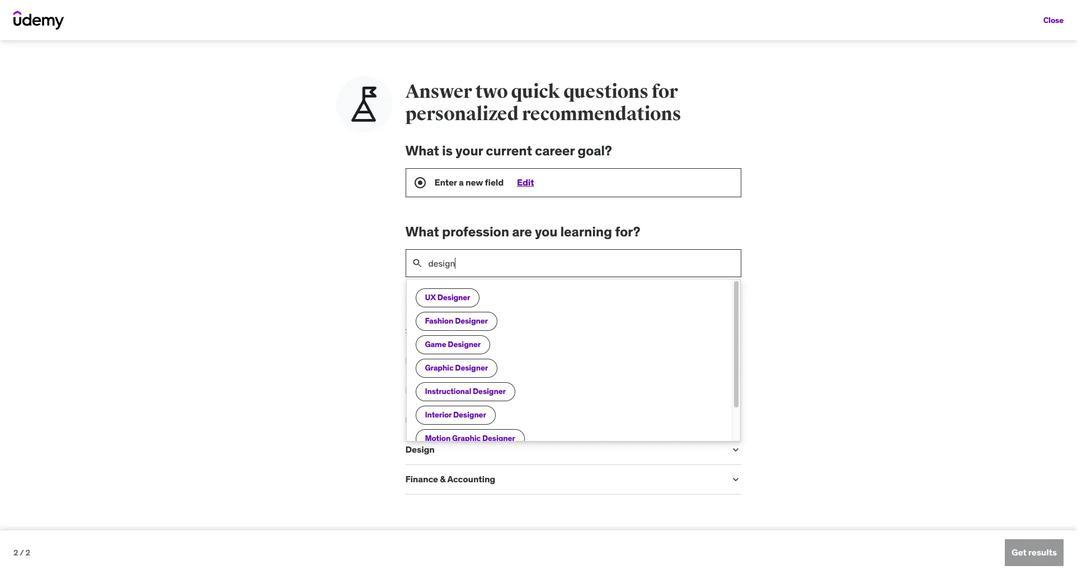 Task type: locate. For each thing, give the bounding box(es) containing it.
what for what is your current career goal?
[[406, 142, 439, 160]]

information
[[406, 385, 455, 397]]

& inside the finance & accounting dropdown button
[[440, 474, 446, 486]]

is
[[442, 142, 453, 160]]

0 vertical spatial small image
[[730, 416, 741, 427]]

development
[[446, 326, 502, 337]]

edit button
[[517, 177, 534, 188]]

what left is on the left
[[406, 142, 439, 160]]

what for what profession are you learning for?
[[406, 223, 439, 241]]

Find a profession text field
[[428, 250, 741, 277]]

0 vertical spatial &
[[427, 356, 433, 367]]

new
[[466, 177, 483, 188]]

game
[[425, 340, 446, 350]]

sketching link
[[323, 282, 464, 313]]

0 horizontal spatial 2
[[13, 548, 18, 558]]

& inside data & analytics dropdown button
[[427, 356, 433, 367]]

marketing button
[[406, 415, 721, 426]]

your right the by
[[239, 48, 252, 57]]

small image for marketing
[[730, 416, 741, 427]]

instructional
[[425, 387, 471, 397]]

0 vertical spatial what
[[406, 142, 439, 160]]

data & analytics
[[406, 356, 473, 367]]

instructional designer button
[[416, 383, 515, 402]]

designer down graphic designer button
[[473, 387, 506, 397]]

small image
[[730, 327, 741, 338], [730, 356, 741, 367], [730, 386, 741, 397], [730, 445, 741, 456]]

0 horizontal spatial your
[[239, 48, 252, 57]]

game designer
[[425, 340, 481, 350]]

1 small image from the top
[[730, 416, 741, 427]]

2 2 from the left
[[25, 548, 30, 558]]

4 small image from the top
[[730, 445, 741, 456]]

finance
[[406, 474, 438, 486]]

designer right ux
[[438, 293, 470, 303]]

small image for technology
[[730, 386, 741, 397]]

& for analytics
[[427, 356, 433, 367]]

answer two quick questions for personalized recommendations
[[406, 80, 681, 126]]

graphic down game
[[425, 363, 454, 373]]

&
[[427, 356, 433, 367], [440, 474, 446, 486]]

for
[[652, 80, 678, 104]]

0 vertical spatial graphic
[[425, 363, 454, 373]]

graphic
[[425, 363, 454, 373], [452, 434, 481, 444]]

2 small image from the top
[[730, 356, 741, 367]]

get results
[[1012, 548, 1057, 559]]

questions
[[564, 80, 649, 104]]

inspired by your selections
[[204, 48, 284, 57]]

2
[[13, 548, 18, 558], [25, 548, 30, 558]]

enter a new field
[[435, 177, 504, 188]]

what up submit search image
[[406, 223, 439, 241]]

your for current
[[456, 142, 483, 160]]

0 horizontal spatial &
[[427, 356, 433, 367]]

selections
[[253, 48, 284, 57]]

ux designer
[[425, 293, 470, 303]]

1 vertical spatial what
[[406, 223, 439, 241]]

1 what from the top
[[406, 142, 439, 160]]

/
[[20, 548, 24, 558]]

inspired
[[204, 48, 229, 57]]

3 small image from the top
[[730, 386, 741, 397]]

designer
[[438, 293, 470, 303], [455, 316, 488, 326], [448, 340, 481, 350], [455, 363, 488, 373], [473, 387, 506, 397], [453, 410, 486, 420], [482, 434, 515, 444]]

interior
[[425, 410, 452, 420]]

edit
[[517, 177, 534, 188]]

designer down popular
[[455, 316, 488, 326]]

sketching
[[372, 291, 414, 303]]

by
[[230, 48, 237, 57]]

ux
[[425, 293, 436, 303]]

& right finance
[[440, 474, 446, 486]]

designer up motion graphic designer
[[453, 410, 486, 420]]

submit search image
[[412, 258, 423, 269]]

designer down interior designer button
[[482, 434, 515, 444]]

2 left /
[[13, 548, 18, 558]]

your
[[239, 48, 252, 57], [456, 142, 483, 160]]

1 horizontal spatial &
[[440, 474, 446, 486]]

career
[[535, 142, 575, 160]]

2 small image from the top
[[730, 475, 741, 486]]

your for selections
[[239, 48, 252, 57]]

designer down development
[[448, 340, 481, 350]]

1 vertical spatial &
[[440, 474, 446, 486]]

your right is on the left
[[456, 142, 483, 160]]

what profession are you learning for?
[[406, 223, 641, 241]]

graphic down interior designer button
[[452, 434, 481, 444]]

2 what from the top
[[406, 223, 439, 241]]

interior designer
[[425, 410, 486, 420]]

profession
[[442, 223, 509, 241]]

0 vertical spatial your
[[239, 48, 252, 57]]

1 horizontal spatial 2
[[25, 548, 30, 558]]

designer up technology
[[455, 363, 488, 373]]

small image
[[730, 416, 741, 427], [730, 475, 741, 486]]

software
[[406, 326, 444, 337]]

1 vertical spatial small image
[[730, 475, 741, 486]]

graphic designer button
[[416, 359, 498, 378]]

& right data
[[427, 356, 433, 367]]

1 vertical spatial your
[[456, 142, 483, 160]]

what
[[406, 142, 439, 160], [406, 223, 439, 241]]

1 2 from the left
[[13, 548, 18, 558]]

1 vertical spatial graphic
[[452, 434, 481, 444]]

2 right /
[[25, 548, 30, 558]]

1 small image from the top
[[730, 327, 741, 338]]

designer inside button
[[473, 387, 506, 397]]

1 horizontal spatial your
[[456, 142, 483, 160]]

designer for game designer
[[448, 340, 481, 350]]

2 / 2
[[13, 548, 30, 558]]

quick
[[511, 80, 560, 104]]

data & analytics button
[[406, 356, 721, 367]]

& for accounting
[[440, 474, 446, 486]]

enter
[[435, 177, 457, 188]]

learning
[[561, 223, 612, 241]]

designer for instructional designer
[[473, 387, 506, 397]]

personalized
[[406, 102, 519, 126]]

game designer button
[[416, 336, 490, 355]]



Task type: describe. For each thing, give the bounding box(es) containing it.
designer for ux designer
[[438, 293, 470, 303]]

what is your current career goal?
[[406, 142, 612, 160]]

finance & accounting
[[406, 474, 495, 486]]

recommendations
[[522, 102, 681, 126]]

explore
[[406, 295, 443, 308]]

explore popular fields
[[406, 295, 514, 308]]

get
[[1012, 548, 1027, 559]]

swift link
[[323, 318, 464, 349]]

information technology
[[406, 385, 504, 397]]

answer
[[406, 80, 472, 104]]

small image for finance & accounting
[[730, 475, 741, 486]]

close button
[[1044, 9, 1064, 31]]

field
[[485, 177, 504, 188]]

accounting
[[447, 474, 495, 486]]

fields
[[486, 295, 514, 308]]

instructional designer
[[425, 387, 506, 397]]

motion graphic designer button
[[416, 430, 525, 449]]

new
[[182, 49, 196, 57]]

get results button
[[1005, 540, 1064, 567]]

two
[[475, 80, 508, 104]]

motion
[[425, 434, 451, 444]]

small image for &
[[730, 356, 741, 367]]

designer for fashion designer
[[455, 316, 488, 326]]

marketing
[[406, 415, 448, 426]]

motion graphic designer
[[425, 434, 515, 444]]

finance & accounting button
[[406, 474, 721, 486]]

a
[[459, 177, 464, 188]]

design
[[406, 445, 435, 456]]

data
[[406, 356, 425, 367]]

information technology button
[[406, 385, 721, 397]]

swift
[[382, 327, 404, 339]]

designer for graphic designer
[[455, 363, 488, 373]]

for?
[[615, 223, 641, 241]]

close
[[1044, 15, 1064, 25]]

are
[[512, 223, 532, 241]]

current
[[486, 142, 532, 160]]

results
[[1029, 548, 1057, 559]]

interior designer button
[[416, 406, 496, 425]]

design button
[[406, 445, 721, 456]]

fashion designer
[[425, 316, 488, 326]]

you
[[535, 223, 558, 241]]

udemy image
[[13, 11, 64, 30]]

technology
[[456, 385, 504, 397]]

graphic designer
[[425, 363, 488, 373]]

fashion
[[425, 316, 454, 326]]

ux designer button
[[416, 289, 480, 308]]

popular
[[445, 295, 484, 308]]

software development button
[[406, 326, 721, 337]]

analytics
[[434, 356, 473, 367]]

fashion designer button
[[416, 312, 498, 331]]

goal?
[[578, 142, 612, 160]]

small image for development
[[730, 327, 741, 338]]

designer for interior designer
[[453, 410, 486, 420]]

software development
[[406, 326, 502, 337]]



Task type: vqa. For each thing, say whether or not it's contained in the screenshot.
the 'learners' in the React JS 7M+ learners
no



